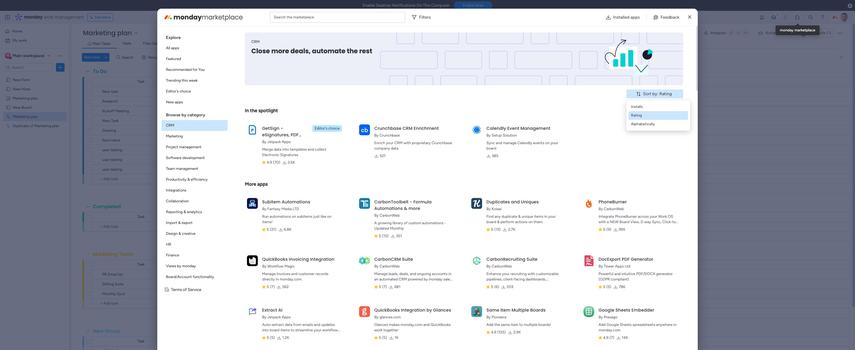 Task type: describe. For each thing, give the bounding box(es) containing it.
search everything image
[[809, 15, 814, 20]]

start a board discussion image
[[789, 30, 794, 36]]

2 workspace image from the left
[[6, 53, 10, 59]]

see plans image
[[90, 14, 95, 20]]

Search field
[[120, 54, 137, 61]]

2 heading from the top
[[162, 108, 228, 120]]

notifications image
[[760, 15, 765, 20]]

1 heading from the top
[[162, 30, 228, 43]]

2 public board image from the top
[[6, 86, 11, 91]]

terms of use image
[[165, 287, 169, 293]]

update feed image
[[772, 15, 777, 20]]

1 public board image from the top
[[6, 77, 11, 82]]

monday marketplace image
[[164, 13, 173, 22]]

help image
[[821, 15, 826, 20]]

1 horizontal spatial list box
[[162, 30, 228, 282]]

2 image
[[776, 11, 781, 17]]

terry turtle image
[[841, 13, 849, 22]]



Task type: locate. For each thing, give the bounding box(es) containing it.
option
[[3, 27, 66, 36], [3, 36, 66, 45], [162, 43, 228, 54], [162, 54, 228, 64], [162, 64, 228, 75], [0, 75, 69, 76], [162, 75, 228, 86], [162, 86, 228, 97], [162, 97, 228, 108], [162, 120, 228, 131], [162, 131, 228, 142], [162, 142, 228, 153], [162, 153, 228, 163], [162, 163, 228, 174], [162, 174, 228, 185], [162, 185, 228, 196], [162, 196, 228, 207], [162, 207, 228, 217], [162, 217, 228, 228], [162, 228, 228, 239], [162, 239, 228, 250], [162, 250, 228, 261], [162, 261, 228, 272], [162, 272, 228, 282]]

menu menu
[[629, 103, 689, 128]]

date element
[[363, 214, 375, 220]]

0 vertical spatial public board image
[[6, 77, 11, 82]]

1 vertical spatial heading
[[162, 108, 228, 120]]

2 vertical spatial public board image
[[6, 105, 11, 110]]

collapse image
[[840, 55, 844, 60]]

workspace selection element
[[5, 52, 45, 60]]

column information image
[[246, 263, 251, 267]]

heading
[[162, 30, 228, 43], [162, 108, 228, 120]]

Search in workspace field
[[11, 64, 45, 70]]

0 vertical spatial heading
[[162, 30, 228, 43]]

monday marketplace image
[[796, 15, 801, 20]]

0 horizontal spatial list box
[[0, 74, 69, 203]]

column information image
[[246, 80, 251, 84], [305, 80, 309, 84], [305, 215, 309, 219], [305, 263, 309, 267]]

v2 overdue deadline image
[[218, 128, 222, 133]]

3 public board image from the top
[[6, 105, 11, 110]]

select product image
[[5, 15, 10, 20]]

tab
[[170, 39, 179, 48]]

angle down image
[[105, 55, 107, 59]]

public board image
[[6, 77, 11, 82], [6, 86, 11, 91], [6, 105, 11, 110]]

None field
[[92, 68, 108, 75], [195, 79, 210, 85], [221, 79, 245, 85], [276, 79, 290, 85], [321, 79, 341, 85], [364, 79, 374, 85], [92, 203, 122, 210], [276, 214, 290, 220], [321, 214, 341, 220], [92, 251, 135, 258], [195, 262, 210, 268], [276, 262, 290, 268], [321, 262, 341, 268], [364, 262, 374, 268], [92, 328, 122, 335], [276, 339, 290, 344], [364, 339, 374, 344], [92, 68, 108, 75], [195, 79, 210, 85], [221, 79, 245, 85], [276, 79, 290, 85], [321, 79, 341, 85], [364, 79, 374, 85], [92, 203, 122, 210], [276, 214, 290, 220], [321, 214, 341, 220], [92, 251, 135, 258], [195, 262, 210, 268], [276, 262, 290, 268], [321, 262, 341, 268], [364, 262, 374, 268], [92, 328, 122, 335], [276, 339, 290, 344], [364, 339, 374, 344]]

public dashboard image
[[6, 95, 11, 101]]

1 workspace image from the left
[[5, 53, 11, 59]]

list box
[[162, 30, 228, 282], [0, 74, 69, 203]]

tab list
[[82, 39, 845, 48]]

app logo image
[[247, 124, 258, 135], [359, 124, 370, 135], [472, 124, 483, 135], [359, 198, 370, 209], [247, 198, 258, 209], [472, 198, 483, 209], [584, 198, 595, 209], [247, 255, 258, 266], [359, 255, 370, 266], [472, 255, 483, 266], [584, 255, 595, 266], [247, 306, 258, 317], [359, 306, 370, 317], [472, 306, 483, 317], [584, 306, 595, 317]]

dapulse close image
[[849, 3, 853, 9]]

terry turtle image
[[801, 29, 808, 37]]

add view image
[[174, 42, 176, 46]]

dapulse x slim image
[[689, 14, 692, 20]]

1 vertical spatial public board image
[[6, 86, 11, 91]]

workspace image
[[5, 53, 11, 59], [6, 53, 10, 59]]

v2 search image
[[116, 54, 120, 60]]

banner logo image
[[579, 32, 677, 85]]



Task type: vqa. For each thing, say whether or not it's contained in the screenshot.
first component icon from right
no



